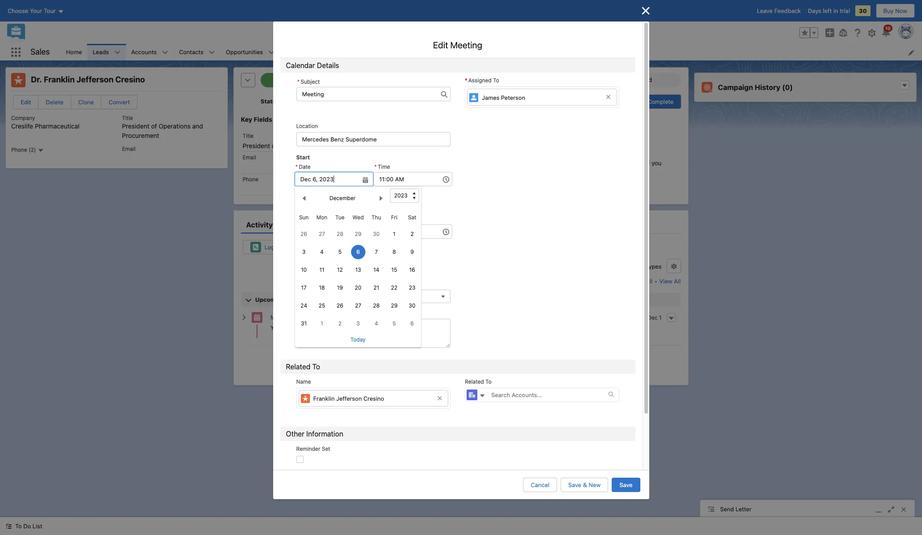 Task type: locate. For each thing, give the bounding box(es) containing it.
upcoming & overdue button
[[241, 293, 681, 307]]

• up expand
[[634, 263, 637, 270]]

1 horizontal spatial &
[[583, 482, 587, 489]]

26 for rightmost 26 button
[[337, 302, 343, 309]]

0 horizontal spatial 6
[[357, 249, 360, 255]]

27
[[319, 231, 325, 237], [355, 302, 361, 309]]

edit
[[433, 40, 448, 50], [21, 99, 31, 106]]

0 vertical spatial 26 button
[[297, 227, 311, 242]]

december grid
[[295, 210, 421, 333]]

29 for the left 29 button
[[355, 231, 362, 237]]

1 vertical spatial and
[[313, 142, 324, 150]]

5 button left task
[[333, 245, 347, 259]]

0 horizontal spatial 3 button
[[297, 245, 311, 259]]

to down upcoming
[[312, 363, 320, 371]]

30
[[859, 7, 867, 14], [373, 231, 380, 237], [409, 302, 416, 309]]

quotes
[[468, 48, 488, 55]]

to left do
[[15, 523, 22, 530]]

december alert
[[330, 194, 356, 203]]

lead image
[[11, 73, 26, 87]]

status working
[[261, 98, 307, 105]]

0 vertical spatial group
[[800, 27, 819, 38]]

activity.
[[386, 353, 407, 361]]

new left task
[[337, 244, 349, 251]]

overdue
[[292, 296, 317, 303]]

start
[[296, 154, 310, 161]]

4 button
[[315, 245, 329, 259], [369, 317, 384, 331]]

27 down mon
[[319, 231, 325, 237]]

(for
[[554, 159, 566, 167]]

2 button up new event
[[405, 227, 420, 242]]

26 button down 19 "button"
[[333, 299, 347, 313]]

jefferson up information
[[336, 395, 362, 402]]

details link
[[295, 216, 317, 234]]

26 down 19 "button"
[[337, 302, 343, 309]]

11:00
[[620, 314, 634, 321]]

28 up new task button
[[337, 231, 343, 237]]

a for log
[[276, 244, 280, 251]]

to inside button
[[15, 523, 22, 530]]

2 * time from the top
[[374, 216, 390, 223]]

14
[[374, 267, 380, 273]]

other
[[286, 430, 305, 438]]

23
[[409, 285, 416, 291]]

event image
[[252, 313, 262, 323]]

0 horizontal spatial 5
[[338, 249, 342, 255]]

27 button down mon
[[315, 227, 329, 242]]

26 down "sun"
[[301, 231, 307, 237]]

your right for
[[514, 159, 527, 167]]

1 vertical spatial related to
[[465, 378, 492, 385]]

2 vertical spatial 30
[[409, 302, 416, 309]]

1 vertical spatial 26 button
[[333, 299, 347, 313]]

meeting link
[[271, 314, 294, 321]]

• right time
[[596, 263, 598, 270]]

edit for edit meeting
[[433, 40, 448, 50]]

franklin right dr.
[[44, 75, 75, 84]]

1 date from the top
[[299, 164, 311, 170]]

email down the title president of operations and procurement
[[122, 146, 136, 152]]

0 vertical spatial 29 button
[[351, 227, 366, 242]]

0 horizontal spatial 27 button
[[315, 227, 329, 242]]

title down convert
[[122, 115, 133, 121]]

edit inside button
[[21, 99, 31, 106]]

accounts
[[131, 48, 157, 55]]

1 vertical spatial your
[[522, 168, 534, 176]]

james peterson
[[482, 94, 525, 101]]

Description text field
[[296, 319, 451, 348]]

21 button
[[369, 281, 384, 295]]

None text field
[[296, 87, 451, 101], [295, 172, 374, 186], [374, 172, 453, 186], [374, 225, 453, 239], [296, 87, 451, 101], [295, 172, 374, 186], [374, 172, 453, 186], [374, 225, 453, 239]]

& inside button
[[583, 482, 587, 489]]

accounts list item
[[126, 44, 174, 60]]

all
[[574, 263, 581, 270], [600, 263, 607, 270], [639, 263, 645, 270], [646, 278, 653, 285], [674, 278, 681, 285]]

date down start
[[299, 164, 311, 170]]

time left 'fri'
[[378, 216, 390, 223]]

details down "sun"
[[295, 221, 317, 229]]

view
[[660, 278, 673, 285]]

list item
[[327, 44, 364, 60]]

activities
[[608, 263, 633, 270]]

show
[[521, 353, 535, 361]]

30 down 'thu'
[[373, 231, 380, 237]]

1 vertical spatial jefferson
[[336, 395, 362, 402]]

a right the log
[[276, 244, 280, 251]]

* time down location 'text field'
[[374, 164, 390, 170]]

you
[[271, 325, 281, 332]]

1 horizontal spatial 6
[[411, 320, 414, 327]]

30 right trial
[[859, 7, 867, 14]]

tab list
[[241, 216, 682, 234]]

list
[[61, 44, 923, 60]]

all right expand
[[646, 278, 653, 285]]

will
[[641, 159, 650, 167]]

6 up past
[[411, 320, 414, 327]]

new left save button
[[589, 482, 601, 489]]

of inside the title president of operations and procurement
[[151, 122, 157, 130]]

title for title president of operations and procurement
[[122, 115, 133, 121]]

13
[[355, 267, 361, 273]]

None text field
[[295, 225, 374, 239]]

date inside group
[[299, 216, 311, 223]]

& inside "dropdown button"
[[286, 296, 291, 303]]

details up subject
[[317, 61, 339, 69]]

1 vertical spatial text default image
[[479, 393, 486, 399]]

complete
[[648, 98, 674, 105]]

Related To text field
[[486, 388, 608, 402]]

1 vertical spatial 26
[[337, 302, 343, 309]]

delete
[[46, 99, 63, 106]]

4
[[320, 249, 324, 255], [375, 320, 378, 327]]

date
[[299, 164, 311, 170], [299, 216, 311, 223]]

0 horizontal spatial 4
[[320, 249, 324, 255]]

1 horizontal spatial 3 button
[[351, 317, 366, 331]]

1 vertical spatial 4
[[375, 320, 378, 327]]

text default image
[[902, 82, 908, 89], [479, 393, 486, 399], [5, 523, 12, 530]]

quotes list item
[[463, 44, 505, 60]]

6 button inside "cell"
[[351, 245, 366, 259]]

31
[[301, 320, 307, 327]]

and inside the title president of operations and procurement
[[192, 122, 203, 130]]

search... button
[[358, 26, 537, 40]]

1 vertical spatial meeting
[[271, 314, 294, 321]]

leads link
[[87, 44, 114, 60]]

1 down 'fri'
[[393, 231, 396, 237]]

expand all • view all
[[624, 278, 681, 285]]

1 vertical spatial group
[[295, 163, 422, 348]]

0 horizontal spatial 28 button
[[333, 227, 347, 242]]

0 vertical spatial edit
[[433, 40, 448, 50]]

2 date from the top
[[299, 216, 311, 223]]

type
[[296, 281, 309, 287]]

11:00 am | dec 1
[[620, 314, 662, 321]]

1 horizontal spatial status
[[621, 98, 638, 105]]

10 button
[[297, 263, 311, 277]]

1 vertical spatial 5 button
[[387, 317, 402, 331]]

president down key fields
[[243, 142, 270, 150]]

text default image
[[608, 392, 615, 398]]

19 button
[[333, 281, 347, 295]]

27 down 20 button
[[355, 302, 361, 309]]

save right the save & new
[[620, 482, 633, 489]]

5 for the '5' button to the right
[[393, 320, 396, 327]]

26 button down "sun"
[[297, 227, 311, 242]]

convert button
[[101, 95, 138, 109]]

president inside the title president of operations and procurement
[[122, 122, 150, 130]]

leave feedback
[[757, 7, 801, 14]]

& left save button
[[583, 482, 587, 489]]

a inside "log a call" button
[[276, 244, 280, 251]]

30 down 23 button in the bottom of the page
[[409, 302, 416, 309]]

0 horizontal spatial 30 button
[[369, 227, 384, 242]]

27 for bottommost the 27 button
[[355, 302, 361, 309]]

operations
[[159, 122, 191, 130], [279, 142, 311, 150]]

related up name
[[286, 363, 311, 371]]

make a plan for your outreach (for example, how many times will you reach out? what's your pitch?)
[[470, 159, 662, 176]]

&
[[286, 296, 291, 303], [583, 482, 587, 489]]

4 up 11
[[320, 249, 324, 255]]

0 vertical spatial as
[[640, 98, 646, 105]]

2 horizontal spatial new
[[589, 482, 601, 489]]

related
[[286, 363, 311, 371], [465, 378, 484, 385]]

1 down 25 button
[[321, 320, 323, 327]]

jefferson up the clone
[[77, 75, 114, 84]]

1 horizontal spatial as
[[640, 98, 646, 105]]

1 vertical spatial date
[[299, 216, 311, 223]]

quotes link
[[463, 44, 493, 60]]

0 vertical spatial 29
[[355, 231, 362, 237]]

email up phone
[[243, 154, 256, 161]]

cresino down past
[[364, 395, 384, 402]]

franklin jefferson cresino
[[313, 395, 384, 402]]

0 vertical spatial &
[[286, 296, 291, 303]]

0 horizontal spatial 4 button
[[315, 245, 329, 259]]

1 button
[[387, 227, 402, 242], [315, 317, 329, 331]]

0 vertical spatial 3 button
[[297, 245, 311, 259]]

leave
[[757, 7, 773, 14]]

2 vertical spatial and
[[449, 353, 459, 361]]

1 button down 25 button
[[315, 317, 329, 331]]

1 horizontal spatial procurement
[[326, 142, 363, 150]]

meetings
[[422, 353, 447, 361]]

a inside make a plan for your outreach (for example, how many times will you reach out? what's your pitch?)
[[487, 159, 490, 167]]

29 down 22 button
[[391, 302, 398, 309]]

28 button
[[333, 227, 347, 242], [369, 299, 384, 313]]

1 vertical spatial 27
[[355, 302, 361, 309]]

5 left task
[[338, 249, 342, 255]]

1 horizontal spatial 27 button
[[351, 299, 366, 313]]

0 horizontal spatial 2
[[339, 320, 342, 327]]

related up accounts image
[[465, 378, 484, 385]]

0 horizontal spatial &
[[286, 296, 291, 303]]

1 time from the top
[[378, 164, 390, 170]]

1 horizontal spatial related
[[465, 378, 484, 385]]

president down convert
[[122, 122, 150, 130]]

* down start
[[296, 164, 298, 170]]

time down location 'text field'
[[378, 164, 390, 170]]

1 vertical spatial 6 button
[[405, 317, 420, 331]]

and
[[192, 122, 203, 130], [313, 142, 324, 150], [449, 353, 459, 361]]

inverse image
[[641, 5, 651, 16]]

4 button up past
[[369, 317, 384, 331]]

0 horizontal spatial operations
[[159, 122, 191, 130]]

status up the fields
[[261, 98, 280, 105]]

peterson
[[501, 94, 525, 101]]

27 for the left the 27 button
[[319, 231, 325, 237]]

0 horizontal spatial group
[[295, 163, 422, 348]]

0 horizontal spatial 6 button
[[351, 245, 366, 259]]

title inside the title president of operations and procurement
[[122, 115, 133, 121]]

6 button up 13
[[351, 245, 366, 259]]

Location text field
[[296, 132, 451, 147]]

20
[[355, 285, 362, 291]]

calendar
[[286, 61, 315, 69]]

1 vertical spatial 2
[[339, 320, 342, 327]]

details
[[317, 61, 339, 69], [295, 221, 317, 229]]

related to for related to
[[465, 378, 492, 385]]

3 up '10'
[[302, 249, 306, 255]]

1 * time from the top
[[374, 164, 390, 170]]

save right cancel button
[[569, 482, 582, 489]]

1 vertical spatial operations
[[279, 142, 311, 150]]

6 up 13
[[357, 249, 360, 255]]

0 vertical spatial 28
[[337, 231, 343, 237]]

related for edit meeting
[[286, 363, 311, 371]]

6 button
[[351, 245, 366, 259], [405, 317, 420, 331]]

to
[[493, 77, 499, 84], [312, 363, 320, 371], [486, 378, 492, 385], [15, 523, 22, 530]]

cresino up convert button
[[115, 75, 145, 84]]

1 vertical spatial 5
[[393, 320, 396, 327]]

as left the done
[[498, 353, 504, 361]]

28 button down 21 button
[[369, 299, 384, 313]]

1 horizontal spatial new
[[408, 244, 420, 251]]

related to up name
[[286, 363, 320, 371]]

1 horizontal spatial title
[[243, 133, 254, 139]]

group
[[800, 27, 819, 38], [295, 163, 422, 348]]

27 button down 20 button
[[351, 299, 366, 313]]

0 horizontal spatial and
[[192, 122, 203, 130]]

4 up past
[[375, 320, 378, 327]]

reminder set
[[296, 446, 330, 452]]

30 button down 'thu'
[[369, 227, 384, 242]]

* time for group containing *
[[374, 164, 390, 170]]

delete button
[[38, 95, 71, 109]]

2 save from the left
[[620, 482, 633, 489]]

1 vertical spatial 6
[[411, 320, 414, 327]]

status right mark
[[621, 98, 638, 105]]

1 horizontal spatial group
[[800, 27, 819, 38]]

1 horizontal spatial edit
[[433, 40, 448, 50]]

21
[[374, 285, 379, 291]]

0 vertical spatial time
[[378, 164, 390, 170]]

no
[[363, 353, 371, 361]]

fields
[[254, 116, 272, 123]]

key
[[241, 116, 252, 123]]

save button
[[612, 478, 641, 492]]

1 save from the left
[[569, 482, 582, 489]]

0 vertical spatial president
[[122, 122, 150, 130]]

related to up accounts image
[[465, 378, 492, 385]]

3 button up '10'
[[297, 245, 311, 259]]

1 vertical spatial 1 button
[[315, 317, 329, 331]]

0 vertical spatial 4 button
[[315, 245, 329, 259]]

2 button right upcoming
[[333, 317, 347, 331]]

franklin up information
[[313, 395, 335, 402]]

3 up today
[[357, 320, 360, 327]]

2 right upcoming
[[339, 320, 342, 327]]

thu
[[372, 214, 381, 221]]

5 button up activity.
[[387, 317, 402, 331]]

& for save
[[583, 482, 587, 489]]

how
[[594, 159, 606, 167]]

* subject
[[297, 78, 320, 85]]

0 horizontal spatial 27
[[319, 231, 325, 237]]

1 vertical spatial 28 button
[[369, 299, 384, 313]]

search...
[[375, 29, 399, 36]]

1 vertical spatial details
[[295, 221, 317, 229]]

date left mon
[[299, 216, 311, 223]]

29 up task
[[355, 231, 362, 237]]

* time left 'fri'
[[374, 216, 390, 223]]

as left complete
[[640, 98, 646, 105]]

0 vertical spatial * time
[[374, 164, 390, 170]]

new left event
[[408, 244, 420, 251]]

edit button
[[13, 95, 39, 109]]

title for title
[[243, 133, 254, 139]]

4 button up 11
[[315, 245, 329, 259]]

* date
[[296, 164, 311, 170]]

29 button up task
[[351, 227, 366, 242]]

0 horizontal spatial 26 button
[[297, 227, 311, 242]]

0 vertical spatial related
[[286, 363, 311, 371]]

save for save
[[620, 482, 633, 489]]

6 button up past
[[405, 317, 420, 331]]

2 button
[[405, 227, 420, 242], [333, 317, 347, 331]]

0 vertical spatial date
[[299, 164, 311, 170]]

28 button up new task
[[333, 227, 347, 242]]

29 button down 22 button
[[387, 299, 402, 313]]

1 vertical spatial franklin
[[313, 395, 335, 402]]

26 button
[[297, 227, 311, 242], [333, 299, 347, 313]]

as
[[640, 98, 646, 105], [498, 353, 504, 361]]

related to for edit meeting
[[286, 363, 320, 371]]

title down key
[[243, 133, 254, 139]]

today button
[[350, 333, 366, 347]]

text default image inside to do list button
[[5, 523, 12, 530]]

1 vertical spatial edit
[[21, 99, 31, 106]]

0 vertical spatial 26
[[301, 231, 307, 237]]

new task button
[[315, 240, 370, 255]]

0 horizontal spatial 26
[[301, 231, 307, 237]]

path options list box
[[261, 73, 682, 87]]

your down the outreach
[[522, 168, 534, 176]]

• left view
[[655, 278, 658, 285]]

2 up new event button
[[411, 231, 414, 237]]

trial
[[840, 7, 851, 14]]

reach
[[470, 168, 486, 176]]

fri
[[391, 214, 398, 221]]

pitch?)
[[536, 168, 555, 176]]

& left overdue
[[286, 296, 291, 303]]

1 vertical spatial 3 button
[[351, 317, 366, 331]]

0 vertical spatial 6
[[357, 249, 360, 255]]

1 vertical spatial 3
[[357, 320, 360, 327]]

0 vertical spatial related to
[[286, 363, 320, 371]]

28 down 21 button
[[373, 302, 380, 309]]

related to
[[286, 363, 320, 371], [465, 378, 492, 385]]

subject
[[301, 78, 320, 85]]

0 vertical spatial 2 button
[[405, 227, 420, 242]]

1 vertical spatial president
[[243, 142, 270, 150]]

name
[[296, 378, 311, 385]]

* left subject
[[297, 78, 300, 85]]

to right assigned
[[493, 77, 499, 84]]

1 button down 'fri'
[[387, 227, 402, 242]]

3 button up today
[[351, 317, 366, 331]]

0 vertical spatial a
[[487, 159, 490, 167]]

5 up activity.
[[393, 320, 396, 327]]

group containing *
[[295, 163, 422, 348]]

0 vertical spatial 27
[[319, 231, 325, 237]]

activity link
[[246, 216, 273, 234]]

1 vertical spatial title
[[243, 133, 254, 139]]

a left the plan
[[487, 159, 490, 167]]

30 button down 23 button in the bottom of the page
[[405, 299, 420, 313]]



Task type: describe. For each thing, give the bounding box(es) containing it.
19
[[337, 285, 343, 291]]

1 horizontal spatial 5 button
[[387, 317, 402, 331]]

28 for left 28 button
[[337, 231, 343, 237]]

opportunities
[[226, 48, 263, 55]]

1 vertical spatial 29 button
[[387, 299, 402, 313]]

26 for left 26 button
[[301, 231, 307, 237]]

reports
[[425, 48, 446, 55]]

campaign
[[718, 83, 754, 91]]

All-Day Event checkbox
[[296, 267, 304, 274]]

1 horizontal spatial 3
[[357, 320, 360, 327]]

18 button
[[315, 281, 329, 295]]

you have an upcoming event
[[271, 325, 348, 332]]

contacts list item
[[174, 44, 221, 60]]

2023-12-06 cell
[[349, 243, 368, 261]]

1 horizontal spatial franklin
[[313, 395, 335, 402]]

leave feedback link
[[757, 7, 801, 14]]

do
[[23, 523, 31, 530]]

0 vertical spatial details
[[317, 61, 339, 69]]

all right view
[[674, 278, 681, 285]]

0 horizontal spatial 1
[[321, 320, 323, 327]]

1 horizontal spatial 1
[[393, 231, 396, 237]]

in
[[834, 7, 839, 14]]

accounts link
[[126, 44, 162, 60]]

1 horizontal spatial 2
[[411, 231, 414, 237]]

7
[[375, 249, 378, 255]]

as inside button
[[640, 98, 646, 105]]

* down location 'text field'
[[374, 164, 377, 170]]

* time for date group
[[374, 216, 390, 223]]

accounts image
[[467, 390, 478, 400]]

president of operations and procurement
[[243, 142, 363, 150]]

9 button
[[405, 245, 420, 259]]

past
[[409, 353, 420, 361]]

filters: all time • all activities • all types
[[554, 263, 662, 270]]

new event
[[408, 244, 437, 251]]

1 vertical spatial cresino
[[364, 395, 384, 402]]

upcoming
[[305, 325, 332, 332]]

17 button
[[297, 281, 311, 295]]

0 vertical spatial your
[[514, 159, 527, 167]]

22
[[391, 285, 398, 291]]

6 inside "cell"
[[357, 249, 360, 255]]

a for make
[[487, 159, 490, 167]]

feedback
[[775, 7, 801, 14]]

dec
[[648, 314, 658, 321]]

1 horizontal spatial 26 button
[[333, 299, 347, 313]]

0 horizontal spatial status
[[261, 98, 280, 105]]

0 horizontal spatial 5 button
[[333, 245, 347, 259]]

4 for 4 button to the right
[[375, 320, 378, 327]]

tab list containing activity
[[241, 216, 682, 234]]

log a call
[[265, 244, 291, 251]]

convert
[[109, 99, 130, 106]]

contacts link
[[174, 44, 209, 60]]

marked
[[476, 353, 497, 361]]

log
[[265, 244, 275, 251]]

mon
[[317, 214, 328, 221]]

buy now
[[884, 7, 908, 14]]

opportunities link
[[221, 44, 269, 60]]

14 button
[[369, 263, 384, 277]]

done
[[506, 353, 520, 361]]

phone
[[243, 176, 259, 183]]

list containing home
[[61, 44, 923, 60]]

2 horizontal spatial and
[[449, 353, 459, 361]]

1 horizontal spatial 4 button
[[369, 317, 384, 331]]

sat
[[408, 214, 417, 221]]

procurement inside the title president of operations and procurement
[[122, 132, 159, 139]]

send letter link
[[701, 501, 915, 520]]

working
[[283, 98, 307, 105]]

pharmaceutical
[[35, 122, 80, 130]]

types
[[647, 263, 662, 270]]

many
[[608, 159, 623, 167]]

expand
[[624, 278, 645, 285]]

set
[[322, 446, 330, 452]]

leads list item
[[87, 44, 126, 60]]

0 vertical spatial meeting
[[451, 40, 483, 50]]

send letter
[[721, 506, 752, 513]]

1 horizontal spatial and
[[313, 142, 324, 150]]

upcoming
[[255, 296, 285, 303]]

all left time
[[574, 263, 581, 270]]

& for upcoming
[[286, 296, 291, 303]]

1 horizontal spatial president
[[243, 142, 270, 150]]

upcoming & overdue
[[255, 296, 317, 303]]

new for new event
[[408, 244, 420, 251]]

campaign history (0)
[[718, 83, 793, 91]]

0 vertical spatial 30 button
[[369, 227, 384, 242]]

1 horizontal spatial •
[[634, 263, 637, 270]]

date group
[[295, 215, 374, 239]]

creslife
[[11, 122, 33, 130]]

no past activity. past meetings and tasks marked as done show up here.
[[363, 353, 559, 361]]

buy now button
[[876, 4, 915, 18]]

* right wed on the top
[[374, 216, 377, 223]]

history
[[755, 83, 781, 91]]

9
[[411, 249, 414, 255]]

28 for right 28 button
[[373, 302, 380, 309]]

2 horizontal spatial •
[[655, 278, 658, 285]]

all left the types
[[639, 263, 645, 270]]

past
[[373, 353, 385, 361]]

save & new
[[569, 482, 601, 489]]

assigned
[[469, 77, 492, 84]]

status inside button
[[621, 98, 638, 105]]

up
[[537, 353, 544, 361]]

* left assigned
[[465, 77, 468, 84]]

2 horizontal spatial 30
[[859, 7, 867, 14]]

10
[[301, 267, 307, 273]]

to do list
[[15, 523, 42, 530]]

james
[[482, 94, 500, 101]]

1 vertical spatial 27 button
[[351, 299, 366, 313]]

edit for edit
[[21, 99, 31, 106]]

reports list item
[[419, 44, 463, 60]]

make
[[470, 159, 485, 167]]

22 button
[[387, 281, 402, 295]]

1 vertical spatial 2 button
[[333, 317, 347, 331]]

save for save & new
[[569, 482, 582, 489]]

dr. franklin jefferson cresino
[[31, 75, 145, 84]]

days
[[808, 7, 822, 14]]

2 horizontal spatial text default image
[[902, 82, 908, 89]]

to down marked
[[486, 378, 492, 385]]

0 horizontal spatial as
[[498, 353, 504, 361]]

29 for the bottom 29 button
[[391, 302, 398, 309]]

related for related to
[[465, 378, 484, 385]]

1 horizontal spatial 2 button
[[405, 227, 420, 242]]

1 vertical spatial of
[[272, 142, 278, 150]]

18
[[319, 285, 325, 291]]

11
[[320, 267, 325, 273]]

17
[[301, 285, 307, 291]]

plan
[[492, 159, 503, 167]]

new for new task
[[337, 244, 349, 251]]

home
[[66, 48, 82, 55]]

0 vertical spatial franklin
[[44, 75, 75, 84]]

0 horizontal spatial email
[[122, 146, 136, 152]]

opportunities list item
[[221, 44, 280, 60]]

23 button
[[405, 281, 420, 295]]

1 horizontal spatial operations
[[279, 142, 311, 150]]

0 horizontal spatial 1 button
[[315, 317, 329, 331]]

tasks
[[460, 353, 475, 361]]

4 for the left 4 button
[[320, 249, 324, 255]]

save & new button
[[561, 478, 609, 492]]

all right time
[[600, 263, 607, 270]]

2 horizontal spatial 1
[[659, 314, 662, 321]]

(0)
[[783, 83, 793, 91]]

1 horizontal spatial email
[[243, 154, 256, 161]]

mark status as complete
[[606, 98, 674, 105]]

2 time from the top
[[378, 216, 390, 223]]

1 horizontal spatial 30
[[409, 302, 416, 309]]

5 for the '5' button to the left
[[338, 249, 342, 255]]

0 vertical spatial 3
[[302, 249, 306, 255]]

reminder
[[296, 446, 320, 452]]

0 horizontal spatial 30
[[373, 231, 380, 237]]

0 horizontal spatial meeting
[[271, 314, 294, 321]]

mark
[[606, 98, 619, 105]]

|
[[645, 314, 646, 321]]

0 horizontal spatial details
[[295, 221, 317, 229]]

25 button
[[315, 299, 329, 313]]

operations inside the title president of operations and procurement
[[159, 122, 191, 130]]

1 horizontal spatial 28 button
[[369, 299, 384, 313]]

task
[[350, 244, 363, 251]]

for
[[505, 159, 513, 167]]

leads
[[93, 48, 109, 55]]

dr.
[[31, 75, 42, 84]]

0 horizontal spatial •
[[596, 263, 598, 270]]

0 vertical spatial cresino
[[115, 75, 145, 84]]

days left in trial
[[808, 7, 851, 14]]

event
[[422, 244, 437, 251]]

1 vertical spatial 30 button
[[405, 299, 420, 313]]

assigned to
[[469, 77, 499, 84]]

1 horizontal spatial 6 button
[[405, 317, 420, 331]]

0 horizontal spatial 29 button
[[351, 227, 366, 242]]

0 horizontal spatial jefferson
[[77, 75, 114, 84]]

times
[[625, 159, 640, 167]]

edit meeting
[[433, 40, 483, 50]]

1 horizontal spatial 1 button
[[387, 227, 402, 242]]



Task type: vqa. For each thing, say whether or not it's contained in the screenshot.
rightmost New
yes



